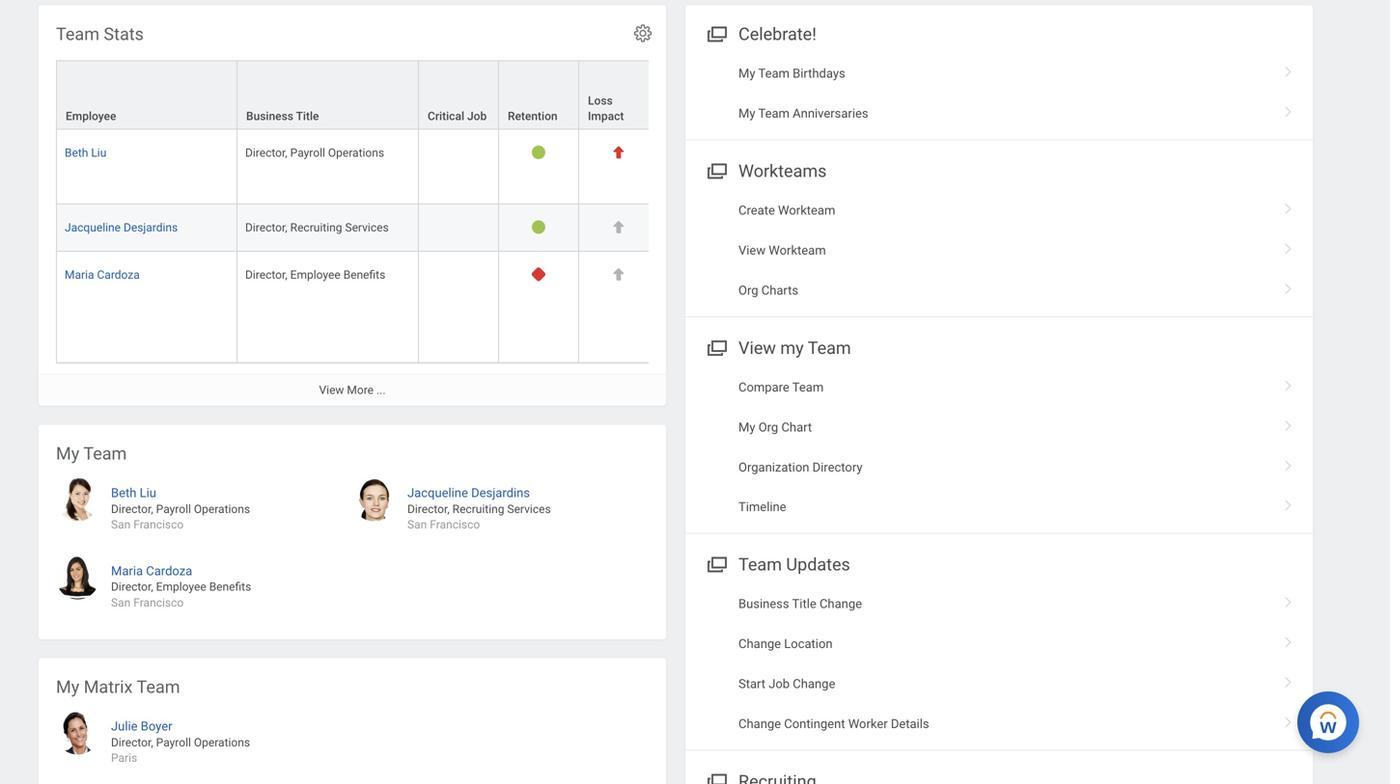 Task type: describe. For each thing, give the bounding box(es) containing it.
chevron right image for my team birthdays
[[1276, 59, 1302, 79]]

my for my team birthdays
[[739, 66, 756, 81]]

jacqueline desjardins list item
[[352, 479, 649, 533]]

jacqueline desjardins inside list item
[[407, 486, 530, 501]]

celebrate!
[[739, 24, 817, 44]]

my for my team
[[56, 444, 79, 464]]

list inside my team element
[[56, 469, 649, 625]]

payroll for liu
[[156, 503, 191, 517]]

retention column header
[[499, 60, 579, 131]]

workteams
[[739, 161, 827, 181]]

jacqueline desjardins link inside row
[[65, 217, 178, 234]]

julie boyer
[[111, 720, 172, 734]]

beth for top beth liu link
[[65, 146, 88, 160]]

my for my org chart
[[739, 420, 756, 435]]

team stats
[[56, 24, 144, 44]]

organization directory link
[[686, 448, 1313, 488]]

my org chart link
[[686, 408, 1313, 448]]

paris
[[111, 752, 137, 766]]

director, payroll operations
[[245, 146, 384, 160]]

this worker has low retention risk. image
[[531, 145, 546, 160]]

cell for director, employee benefits
[[419, 252, 499, 363]]

critical job column header
[[419, 60, 499, 131]]

the loss of this employee would be catastrophic or critical to the organization. image
[[612, 145, 626, 160]]

operations for julie boyer
[[194, 737, 250, 750]]

san inside maria cardoza director, employee benefits san francisco
[[111, 596, 131, 610]]

my matrix team element
[[39, 659, 666, 785]]

list for view my team
[[686, 368, 1313, 528]]

maria for maria cardoza
[[65, 268, 94, 282]]

birthdays
[[793, 66, 846, 81]]

chevron right image for team
[[1276, 374, 1302, 393]]

title for business title change
[[792, 597, 817, 612]]

my for my team anniversaries
[[739, 106, 756, 121]]

updates
[[786, 555, 850, 576]]

change down the updates
[[820, 597, 862, 612]]

stats
[[104, 24, 144, 44]]

org charts
[[739, 283, 799, 298]]

chevron right image for title
[[1276, 591, 1302, 610]]

change down "start"
[[739, 717, 781, 732]]

retention
[[508, 110, 558, 123]]

0 vertical spatial beth liu link
[[65, 143, 107, 160]]

change contingent worker details link
[[686, 705, 1313, 745]]

contingent
[[784, 717, 845, 732]]

business title change link
[[686, 585, 1313, 625]]

director, for director, recruiting services
[[245, 221, 287, 234]]

view more ...
[[319, 384, 386, 397]]

employee column header
[[56, 60, 238, 131]]

job for start
[[769, 677, 790, 692]]

business title button
[[238, 61, 418, 129]]

create
[[739, 203, 775, 218]]

beth liu link inside list item
[[111, 482, 156, 501]]

san for jacqueline desjardins
[[407, 519, 427, 532]]

jacqueline desjardins inside team stats element
[[65, 221, 178, 234]]

this worker has a high retention risk - immediate action needed. image
[[531, 267, 546, 282]]

1 vertical spatial org
[[759, 420, 778, 435]]

view for view my team
[[739, 338, 776, 358]]

change contingent worker details
[[739, 717, 929, 732]]

jacqueline inside team stats element
[[65, 221, 121, 234]]

row containing jacqueline desjardins
[[56, 205, 1390, 252]]

employee inside maria cardoza director, employee benefits san francisco
[[156, 581, 206, 594]]

chevron right image for my team anniversaries
[[1276, 99, 1302, 119]]

compare
[[739, 380, 790, 395]]

director, for director, employee benefits
[[245, 268, 287, 282]]

critical
[[428, 110, 464, 123]]

create workteam
[[739, 203, 836, 218]]

more
[[347, 384, 374, 397]]

operations for beth liu
[[194, 503, 250, 517]]

my team
[[56, 444, 127, 464]]

my matrix team
[[56, 678, 180, 698]]

jacqueline inside list item
[[407, 486, 468, 501]]

charts
[[762, 283, 799, 298]]

the loss of this employee would be moderate or significant to the organization. image
[[612, 267, 626, 282]]

chevron right image for charts
[[1276, 277, 1302, 296]]

benefits inside row
[[343, 268, 385, 282]]

view workteam link
[[686, 231, 1313, 271]]

director, for director, recruiting services san francisco
[[407, 503, 450, 517]]

payroll inside row
[[290, 146, 325, 160]]

loss impact button
[[579, 61, 658, 129]]

change up the contingent
[[793, 677, 836, 692]]

view more ... link
[[39, 374, 666, 406]]

start job change
[[739, 677, 836, 692]]

operations inside team stats element
[[328, 146, 384, 160]]

list for workteams
[[686, 191, 1313, 311]]

0 vertical spatial org
[[739, 283, 758, 298]]

director, recruiting services
[[245, 221, 389, 234]]

1 vertical spatial employee
[[290, 268, 341, 282]]

...
[[377, 384, 386, 397]]

director, inside maria cardoza director, employee benefits san francisco
[[111, 581, 153, 594]]

maria cardoza
[[65, 268, 140, 282]]

chevron right image for view workteam
[[1276, 237, 1302, 256]]

view my team
[[739, 338, 851, 358]]

row containing loss impact
[[56, 60, 1390, 131]]

change location
[[739, 637, 833, 652]]

chevron right image inside timeline link
[[1276, 494, 1302, 513]]

maria cardoza list item
[[56, 556, 352, 611]]

compare team
[[739, 380, 824, 395]]

francisco for liu
[[133, 519, 184, 532]]

my team anniversaries
[[739, 106, 869, 121]]

cell for director, payroll operations
[[419, 130, 499, 205]]

director, employee benefits
[[245, 268, 385, 282]]

row containing maria cardoza
[[56, 252, 1390, 363]]

matrix
[[84, 678, 133, 698]]

change up "start"
[[739, 637, 781, 652]]

director, payroll operations san francisco
[[111, 503, 250, 532]]

cardoza for maria cardoza director, employee benefits san francisco
[[146, 564, 192, 579]]

services for director, recruiting services
[[345, 221, 389, 234]]

title for business title
[[296, 110, 319, 123]]

timeline
[[739, 500, 786, 515]]

recruiting for director, recruiting services san francisco
[[453, 503, 504, 517]]

business title column header
[[238, 60, 419, 131]]

beth for beth liu link within list item
[[111, 486, 137, 501]]



Task type: locate. For each thing, give the bounding box(es) containing it.
director, inside director, recruiting services san francisco
[[407, 503, 450, 517]]

6 chevron right image from the top
[[1276, 631, 1302, 650]]

1 horizontal spatial cardoza
[[146, 564, 192, 579]]

chevron right image inside my team birthdays link
[[1276, 59, 1302, 79]]

1 horizontal spatial jacqueline desjardins link
[[407, 482, 530, 501]]

0 horizontal spatial maria
[[65, 268, 94, 282]]

timeline link
[[686, 488, 1313, 528]]

beth liu up director, payroll operations san francisco
[[111, 486, 156, 501]]

beth liu
[[65, 146, 107, 160], [111, 486, 156, 501]]

list containing compare team
[[686, 368, 1313, 528]]

team stats element
[[39, 5, 1390, 406]]

francisco inside maria cardoza director, employee benefits san francisco
[[133, 596, 184, 610]]

1 horizontal spatial employee
[[156, 581, 206, 594]]

2 vertical spatial employee
[[156, 581, 206, 594]]

list containing create workteam
[[686, 191, 1313, 311]]

employee down team stats
[[66, 110, 116, 123]]

loss impact
[[588, 94, 624, 123]]

jacqueline desjardins link up director, recruiting services san francisco
[[407, 482, 530, 501]]

1 horizontal spatial beth liu
[[111, 486, 156, 501]]

chevron right image for create workteam
[[1276, 197, 1302, 216]]

services inside row
[[345, 221, 389, 234]]

job inside popup button
[[467, 110, 487, 123]]

0 vertical spatial view
[[739, 243, 766, 258]]

chevron right image inside compare team link
[[1276, 374, 1302, 393]]

chevron right image inside view workteam link
[[1276, 237, 1302, 256]]

beth inside list item
[[111, 486, 137, 501]]

details
[[891, 717, 929, 732]]

row containing beth liu
[[56, 130, 1390, 205]]

title up the location
[[792, 597, 817, 612]]

0 vertical spatial benefits
[[343, 268, 385, 282]]

desjardins up maria cardoza
[[124, 221, 178, 234]]

san
[[111, 519, 131, 532], [407, 519, 427, 532], [111, 596, 131, 610]]

5 chevron right image from the top
[[1276, 454, 1302, 473]]

business
[[246, 110, 294, 123], [739, 597, 789, 612]]

business inside list
[[739, 597, 789, 612]]

1 horizontal spatial title
[[792, 597, 817, 612]]

chevron right image for org
[[1276, 414, 1302, 433]]

chevron right image
[[1276, 277, 1302, 296], [1276, 374, 1302, 393], [1276, 414, 1302, 433], [1276, 494, 1302, 513], [1276, 591, 1302, 610], [1276, 671, 1302, 690]]

0 horizontal spatial title
[[296, 110, 319, 123]]

3 chevron right image from the top
[[1276, 197, 1302, 216]]

0 vertical spatial maria cardoza link
[[65, 264, 140, 282]]

0 horizontal spatial employee
[[66, 110, 116, 123]]

critical job
[[428, 110, 487, 123]]

1 horizontal spatial recruiting
[[453, 503, 504, 517]]

maria cardoza link inside row
[[65, 264, 140, 282]]

desjardins for jacqueline desjardins link within the list item
[[471, 486, 530, 501]]

menu group image
[[703, 20, 729, 46], [703, 334, 729, 360]]

1 vertical spatial operations
[[194, 503, 250, 517]]

6 chevron right image from the top
[[1276, 671, 1302, 690]]

4 row from the top
[[56, 252, 1390, 363]]

title inside popup button
[[296, 110, 319, 123]]

director, for director, payroll operations san francisco
[[111, 503, 153, 517]]

liu inside list item
[[140, 486, 156, 501]]

beth liu inside row
[[65, 146, 107, 160]]

services inside director, recruiting services san francisco
[[507, 503, 551, 517]]

view down create in the top of the page
[[739, 243, 766, 258]]

0 vertical spatial jacqueline desjardins
[[65, 221, 178, 234]]

job right critical
[[467, 110, 487, 123]]

0 vertical spatial maria
[[65, 268, 94, 282]]

0 horizontal spatial beth
[[65, 146, 88, 160]]

payroll
[[290, 146, 325, 160], [156, 503, 191, 517], [156, 737, 191, 750]]

team inside 'element'
[[137, 678, 180, 698]]

team updates
[[739, 555, 850, 576]]

cardoza inside "link"
[[97, 268, 140, 282]]

1 vertical spatial liu
[[140, 486, 156, 501]]

director, recruiting services san francisco
[[407, 503, 551, 532]]

chevron right image inside create workteam link
[[1276, 197, 1302, 216]]

0 horizontal spatial jacqueline desjardins link
[[65, 217, 178, 234]]

maria
[[65, 268, 94, 282], [111, 564, 143, 579]]

1 vertical spatial beth liu
[[111, 486, 156, 501]]

1 vertical spatial menu group image
[[703, 334, 729, 360]]

jacqueline desjardins up maria cardoza
[[65, 221, 178, 234]]

0 vertical spatial title
[[296, 110, 319, 123]]

change location link
[[686, 625, 1313, 665]]

chevron right image inside change contingent worker details link
[[1276, 711, 1302, 730]]

beth liu for beth liu link within list item
[[111, 486, 156, 501]]

0 vertical spatial liu
[[91, 146, 107, 160]]

list containing business title change
[[686, 585, 1313, 745]]

organization
[[739, 460, 810, 475]]

director, inside the director, payroll operations paris
[[111, 737, 153, 750]]

1 horizontal spatial desjardins
[[471, 486, 530, 501]]

0 horizontal spatial job
[[467, 110, 487, 123]]

0 horizontal spatial business
[[246, 110, 294, 123]]

san inside director, recruiting services san francisco
[[407, 519, 427, 532]]

2 chevron right image from the top
[[1276, 99, 1302, 119]]

list for celebrate!
[[686, 54, 1313, 134]]

org
[[739, 283, 758, 298], [759, 420, 778, 435]]

0 vertical spatial desjardins
[[124, 221, 178, 234]]

liu up director, payroll operations san francisco
[[140, 486, 156, 501]]

benefits down director, recruiting services
[[343, 268, 385, 282]]

cell down critical job
[[419, 130, 499, 205]]

menu group image left my
[[703, 334, 729, 360]]

1 menu group image from the top
[[703, 157, 729, 183]]

0 vertical spatial menu group image
[[703, 20, 729, 46]]

my
[[780, 338, 804, 358]]

maria inside "link"
[[65, 268, 94, 282]]

change
[[820, 597, 862, 612], [739, 637, 781, 652], [793, 677, 836, 692], [739, 717, 781, 732]]

chevron right image for change location
[[1276, 631, 1302, 650]]

1 horizontal spatial jacqueline desjardins
[[407, 486, 530, 501]]

maria for maria cardoza director, employee benefits san francisco
[[111, 564, 143, 579]]

chevron right image inside my org chart link
[[1276, 414, 1302, 433]]

2 horizontal spatial employee
[[290, 268, 341, 282]]

desjardins inside list item
[[471, 486, 530, 501]]

0 vertical spatial jacqueline
[[65, 221, 121, 234]]

liu down 'employee' column header
[[91, 146, 107, 160]]

1 vertical spatial jacqueline desjardins
[[407, 486, 530, 501]]

benefits
[[343, 268, 385, 282], [209, 581, 251, 594]]

employee down director, payroll operations san francisco
[[156, 581, 206, 594]]

jacqueline up maria cardoza
[[65, 221, 121, 234]]

this worker has low retention risk. image
[[531, 220, 546, 234]]

business for business title change
[[739, 597, 789, 612]]

retention button
[[499, 61, 578, 129]]

job
[[467, 110, 487, 123], [769, 677, 790, 692]]

0 horizontal spatial benefits
[[209, 581, 251, 594]]

3 cell from the top
[[419, 252, 499, 363]]

1 vertical spatial payroll
[[156, 503, 191, 517]]

worker
[[848, 717, 888, 732]]

benefits down beth liu list item
[[209, 581, 251, 594]]

0 horizontal spatial liu
[[91, 146, 107, 160]]

my team birthdays link
[[686, 54, 1313, 94]]

employee inside employee popup button
[[66, 110, 116, 123]]

0 vertical spatial beth
[[65, 146, 88, 160]]

chevron right image for organization directory
[[1276, 454, 1302, 473]]

liu
[[91, 146, 107, 160], [140, 486, 156, 501]]

beth
[[65, 146, 88, 160], [111, 486, 137, 501]]

beth liu link up director, payroll operations san francisco
[[111, 482, 156, 501]]

beth down 'employee' column header
[[65, 146, 88, 160]]

my org chart
[[739, 420, 812, 435]]

0 horizontal spatial services
[[345, 221, 389, 234]]

operations inside director, payroll operations san francisco
[[194, 503, 250, 517]]

menu group image
[[703, 157, 729, 183], [703, 551, 729, 577], [703, 768, 729, 785]]

jacqueline up director, recruiting services san francisco
[[407, 486, 468, 501]]

1 chevron right image from the top
[[1276, 277, 1302, 296]]

anniversaries
[[793, 106, 869, 121]]

view workteam
[[739, 243, 826, 258]]

1 horizontal spatial beth
[[111, 486, 137, 501]]

business for business title
[[246, 110, 294, 123]]

1 vertical spatial jacqueline
[[407, 486, 468, 501]]

list containing my team birthdays
[[686, 54, 1313, 134]]

services for director, recruiting services san francisco
[[507, 503, 551, 517]]

chevron right image for job
[[1276, 671, 1302, 690]]

my
[[739, 66, 756, 81], [739, 106, 756, 121], [739, 420, 756, 435], [56, 444, 79, 464], [56, 678, 79, 698]]

1 horizontal spatial liu
[[140, 486, 156, 501]]

1 vertical spatial beth
[[111, 486, 137, 501]]

configure team stats image
[[632, 23, 654, 44]]

chevron right image for change contingent worker details
[[1276, 711, 1302, 730]]

recruiting inside director, recruiting services san francisco
[[453, 503, 504, 517]]

my inside 'element'
[[56, 678, 79, 698]]

0 horizontal spatial jacqueline desjardins
[[65, 221, 178, 234]]

cell
[[419, 130, 499, 205], [419, 205, 499, 252], [419, 252, 499, 363]]

0 vertical spatial menu group image
[[703, 157, 729, 183]]

3 menu group image from the top
[[703, 768, 729, 785]]

boyer
[[141, 720, 172, 734]]

1 vertical spatial title
[[792, 597, 817, 612]]

chevron right image inside organization directory link
[[1276, 454, 1302, 473]]

1 horizontal spatial maria
[[111, 564, 143, 579]]

recruiting
[[290, 221, 342, 234], [453, 503, 504, 517]]

business inside popup button
[[246, 110, 294, 123]]

jacqueline desjardins link up maria cardoza
[[65, 217, 178, 234]]

1 vertical spatial menu group image
[[703, 551, 729, 577]]

1 vertical spatial jacqueline desjardins link
[[407, 482, 530, 501]]

1 cell from the top
[[419, 130, 499, 205]]

3 chevron right image from the top
[[1276, 414, 1302, 433]]

payroll for boyer
[[156, 737, 191, 750]]

directory
[[813, 460, 863, 475]]

3 row from the top
[[56, 205, 1390, 252]]

business title change
[[739, 597, 862, 612]]

francisco inside director, payroll operations san francisco
[[133, 519, 184, 532]]

desjardins inside row
[[124, 221, 178, 234]]

create workteam link
[[686, 191, 1313, 231]]

menu group image for workteams
[[703, 157, 729, 183]]

cardoza
[[97, 268, 140, 282], [146, 564, 192, 579]]

chevron right image inside my team anniversaries link
[[1276, 99, 1302, 119]]

view left 'more'
[[319, 384, 344, 397]]

impact
[[588, 110, 624, 123]]

1 vertical spatial business
[[739, 597, 789, 612]]

director, for director, payroll operations paris
[[111, 737, 153, 750]]

cell left this worker has a high retention risk - immediate action needed. 'image'
[[419, 252, 499, 363]]

menu group image for view my team
[[703, 334, 729, 360]]

2 vertical spatial operations
[[194, 737, 250, 750]]

chevron right image inside change location link
[[1276, 631, 1302, 650]]

director, payroll operations paris
[[111, 737, 250, 766]]

1 vertical spatial services
[[507, 503, 551, 517]]

2 menu group image from the top
[[703, 551, 729, 577]]

0 horizontal spatial beth liu
[[65, 146, 107, 160]]

1 horizontal spatial services
[[507, 503, 551, 517]]

san inside director, payroll operations san francisco
[[111, 519, 131, 532]]

menu group image for team updates
[[703, 551, 729, 577]]

beth liu link down 'employee' column header
[[65, 143, 107, 160]]

0 vertical spatial operations
[[328, 146, 384, 160]]

beth liu list item
[[56, 479, 352, 533]]

2 chevron right image from the top
[[1276, 374, 1302, 393]]

maria cardoza link inside list item
[[111, 560, 192, 579]]

workteam down create workteam
[[769, 243, 826, 258]]

jacqueline desjardins
[[65, 221, 178, 234], [407, 486, 530, 501]]

2 cell from the top
[[419, 205, 499, 252]]

view for view more ...
[[319, 384, 344, 397]]

1 horizontal spatial benefits
[[343, 268, 385, 282]]

1 vertical spatial view
[[739, 338, 776, 358]]

0 horizontal spatial beth liu link
[[65, 143, 107, 160]]

francisco
[[133, 519, 184, 532], [430, 519, 480, 532], [133, 596, 184, 610]]

employee down director, recruiting services
[[290, 268, 341, 282]]

1 vertical spatial beth liu link
[[111, 482, 156, 501]]

services
[[345, 221, 389, 234], [507, 503, 551, 517]]

payroll up maria cardoza director, employee benefits san francisco
[[156, 503, 191, 517]]

0 vertical spatial workteam
[[778, 203, 836, 218]]

loss
[[588, 94, 613, 108]]

julie
[[111, 720, 138, 734]]

my for my matrix team
[[56, 678, 79, 698]]

2 vertical spatial menu group image
[[703, 768, 729, 785]]

1 vertical spatial maria
[[111, 564, 143, 579]]

0 vertical spatial beth liu
[[65, 146, 107, 160]]

title up director, payroll operations
[[296, 110, 319, 123]]

the loss of this employee would be moderate or significant to the organization. image
[[612, 220, 626, 234]]

beth liu link
[[65, 143, 107, 160], [111, 482, 156, 501]]

0 horizontal spatial desjardins
[[124, 221, 178, 234]]

location
[[784, 637, 833, 652]]

7 chevron right image from the top
[[1276, 711, 1302, 730]]

payroll down "boyer"
[[156, 737, 191, 750]]

benefits inside maria cardoza director, employee benefits san francisco
[[209, 581, 251, 594]]

1 chevron right image from the top
[[1276, 59, 1302, 79]]

1 horizontal spatial jacqueline
[[407, 486, 468, 501]]

1 horizontal spatial business
[[739, 597, 789, 612]]

beth liu for top beth liu link
[[65, 146, 107, 160]]

job for critical
[[467, 110, 487, 123]]

liu for top beth liu link
[[91, 146, 107, 160]]

my team element
[[39, 425, 666, 640]]

0 horizontal spatial recruiting
[[290, 221, 342, 234]]

chevron right image
[[1276, 59, 1302, 79], [1276, 99, 1302, 119], [1276, 197, 1302, 216], [1276, 237, 1302, 256], [1276, 454, 1302, 473], [1276, 631, 1302, 650], [1276, 711, 1302, 730]]

cardoza inside maria cardoza director, employee benefits san francisco
[[146, 564, 192, 579]]

org left chart
[[759, 420, 778, 435]]

start job change link
[[686, 665, 1313, 705]]

organization directory
[[739, 460, 863, 475]]

chevron right image inside start job change link
[[1276, 671, 1302, 690]]

workteam down the workteams
[[778, 203, 836, 218]]

2 vertical spatial payroll
[[156, 737, 191, 750]]

list
[[686, 54, 1313, 134], [686, 191, 1313, 311], [686, 368, 1313, 528], [56, 469, 649, 625], [686, 585, 1313, 745]]

1 vertical spatial benefits
[[209, 581, 251, 594]]

cardoza for maria cardoza
[[97, 268, 140, 282]]

beth liu down 'employee' column header
[[65, 146, 107, 160]]

view for view workteam
[[739, 243, 766, 258]]

1 row from the top
[[56, 60, 1390, 131]]

4 chevron right image from the top
[[1276, 237, 1302, 256]]

employee button
[[57, 61, 237, 129]]

san for beth liu
[[111, 519, 131, 532]]

view left my
[[739, 338, 776, 358]]

1 vertical spatial recruiting
[[453, 503, 504, 517]]

0 vertical spatial job
[[467, 110, 487, 123]]

workteam
[[778, 203, 836, 218], [769, 243, 826, 258]]

recruiting for director, recruiting services
[[290, 221, 342, 234]]

start
[[739, 677, 766, 692]]

list containing beth liu
[[56, 469, 649, 625]]

title
[[296, 110, 319, 123], [792, 597, 817, 612]]

view
[[739, 243, 766, 258], [739, 338, 776, 358], [319, 384, 344, 397]]

job right "start"
[[769, 677, 790, 692]]

1 vertical spatial maria cardoza link
[[111, 560, 192, 579]]

francisco inside director, recruiting services san francisco
[[430, 519, 480, 532]]

1 vertical spatial job
[[769, 677, 790, 692]]

0 vertical spatial recruiting
[[290, 221, 342, 234]]

4 chevron right image from the top
[[1276, 494, 1302, 513]]

my team anniversaries link
[[686, 94, 1313, 134]]

0 horizontal spatial jacqueline
[[65, 221, 121, 234]]

julie boyer link
[[111, 716, 172, 734]]

view inside list
[[739, 243, 766, 258]]

2 vertical spatial view
[[319, 384, 344, 397]]

1 menu group image from the top
[[703, 20, 729, 46]]

julie boyer list item
[[56, 712, 352, 767]]

org charts link
[[686, 271, 1313, 311]]

director, inside director, payroll operations san francisco
[[111, 503, 153, 517]]

0 vertical spatial employee
[[66, 110, 116, 123]]

menu group image for celebrate!
[[703, 20, 729, 46]]

maria cardoza director, employee benefits san francisco
[[111, 564, 251, 610]]

operations inside the director, payroll operations paris
[[194, 737, 250, 750]]

0 vertical spatial business
[[246, 110, 294, 123]]

beth liu inside list item
[[111, 486, 156, 501]]

business up director, payroll operations
[[246, 110, 294, 123]]

recruiting inside row
[[290, 221, 342, 234]]

chevron right image inside org charts link
[[1276, 277, 1302, 296]]

team
[[56, 24, 99, 44], [758, 66, 790, 81], [758, 106, 790, 121], [808, 338, 851, 358], [792, 380, 824, 395], [83, 444, 127, 464], [739, 555, 782, 576], [137, 678, 180, 698]]

row
[[56, 60, 1390, 131], [56, 130, 1390, 205], [56, 205, 1390, 252], [56, 252, 1390, 363]]

0 horizontal spatial cardoza
[[97, 268, 140, 282]]

jacqueline desjardins up director, recruiting services san francisco
[[407, 486, 530, 501]]

operations
[[328, 146, 384, 160], [194, 503, 250, 517], [194, 737, 250, 750]]

org left "charts"
[[739, 283, 758, 298]]

business up change location
[[739, 597, 789, 612]]

workteam for view workteam
[[769, 243, 826, 258]]

francisco for desjardins
[[430, 519, 480, 532]]

business title
[[246, 110, 319, 123]]

0 vertical spatial jacqueline desjardins link
[[65, 217, 178, 234]]

compare team link
[[686, 368, 1313, 408]]

critical job button
[[419, 61, 498, 129]]

1 horizontal spatial job
[[769, 677, 790, 692]]

beth inside team stats element
[[65, 146, 88, 160]]

payroll inside the director, payroll operations paris
[[156, 737, 191, 750]]

maria inside maria cardoza director, employee benefits san francisco
[[111, 564, 143, 579]]

employee
[[66, 110, 116, 123], [290, 268, 341, 282], [156, 581, 206, 594]]

2 menu group image from the top
[[703, 334, 729, 360]]

menu group image left 'celebrate!' at right top
[[703, 20, 729, 46]]

2 row from the top
[[56, 130, 1390, 205]]

jacqueline
[[65, 221, 121, 234], [407, 486, 468, 501]]

maria cardoza link
[[65, 264, 140, 282], [111, 560, 192, 579]]

job inside list
[[769, 677, 790, 692]]

0 vertical spatial services
[[345, 221, 389, 234]]

1 vertical spatial workteam
[[769, 243, 826, 258]]

workteam for create workteam
[[778, 203, 836, 218]]

liu for beth liu link within list item
[[140, 486, 156, 501]]

my team birthdays
[[739, 66, 846, 81]]

list for team updates
[[686, 585, 1313, 745]]

1 vertical spatial cardoza
[[146, 564, 192, 579]]

0 vertical spatial cardoza
[[97, 268, 140, 282]]

1 horizontal spatial beth liu link
[[111, 482, 156, 501]]

0 vertical spatial payroll
[[290, 146, 325, 160]]

payroll inside director, payroll operations san francisco
[[156, 503, 191, 517]]

1 vertical spatial desjardins
[[471, 486, 530, 501]]

chevron right image inside 'business title change' link
[[1276, 591, 1302, 610]]

chart
[[782, 420, 812, 435]]

director, for director, payroll operations
[[245, 146, 287, 160]]

5 chevron right image from the top
[[1276, 591, 1302, 610]]

view inside team stats element
[[319, 384, 344, 397]]

payroll down business title
[[290, 146, 325, 160]]

liu inside row
[[91, 146, 107, 160]]

desjardins for jacqueline desjardins link in row
[[124, 221, 178, 234]]

desjardins up director, recruiting services san francisco
[[471, 486, 530, 501]]

cell left this worker has low retention risk. icon
[[419, 205, 499, 252]]

jacqueline desjardins link inside list item
[[407, 482, 530, 501]]

cell for director, recruiting services
[[419, 205, 499, 252]]

beth down my team
[[111, 486, 137, 501]]



Task type: vqa. For each thing, say whether or not it's contained in the screenshot.
paste image
no



